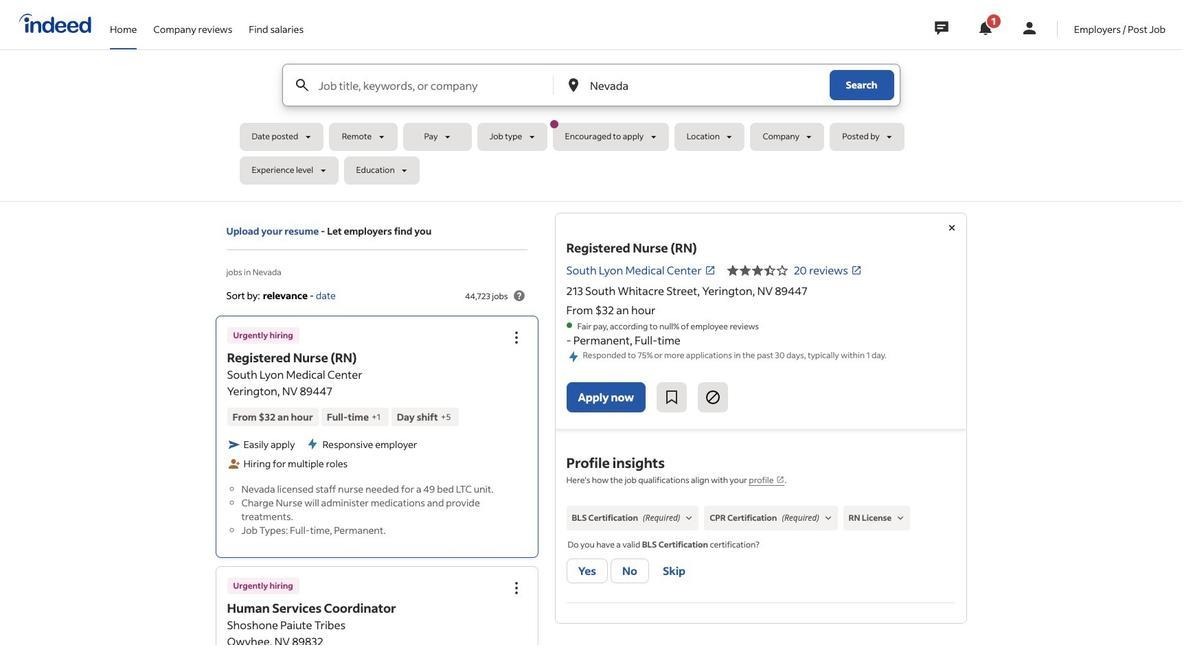 Task type: locate. For each thing, give the bounding box(es) containing it.
Edit location text field
[[587, 65, 802, 106]]

1 horizontal spatial missing qualification image
[[895, 513, 907, 525]]

1 missing qualification image from the left
[[822, 513, 835, 525]]

save this job image
[[664, 390, 680, 406]]

close job details image
[[944, 220, 960, 236]]

missing qualification image
[[822, 513, 835, 525], [895, 513, 907, 525]]

not interested image
[[705, 390, 721, 406]]

0 horizontal spatial missing qualification image
[[822, 513, 835, 525]]

None search field
[[239, 64, 943, 190]]

2 missing qualification image from the left
[[895, 513, 907, 525]]

3.4 out of 5 stars image
[[727, 262, 788, 279]]

missing qualification image
[[683, 513, 696, 525]]

job actions for registered nurse (rn) is collapsed image
[[508, 330, 525, 347]]



Task type: vqa. For each thing, say whether or not it's contained in the screenshot.
search: Job title, keywords, or company text box
yes



Task type: describe. For each thing, give the bounding box(es) containing it.
search: Job title, keywords, or company text field
[[316, 65, 552, 106]]

south lyon medical center (opens in a new tab) image
[[705, 265, 716, 276]]

account image
[[1021, 20, 1038, 36]]

3.4 out of 5 stars. link to 20 reviews company ratings (opens in a new tab) image
[[851, 265, 862, 276]]

profile (opens in a new window) image
[[777, 476, 785, 484]]

help icon image
[[511, 288, 527, 304]]

job actions for human services coordinator is collapsed image
[[508, 581, 525, 597]]

messages unread count 0 image
[[933, 14, 951, 42]]



